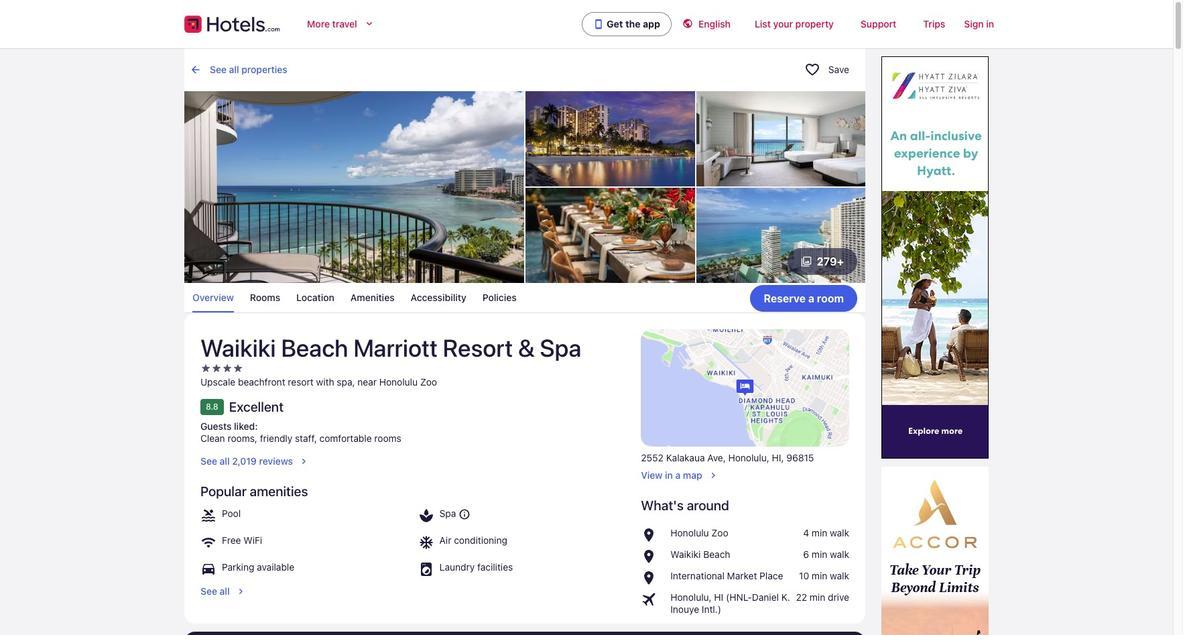 Task type: locate. For each thing, give the bounding box(es) containing it.
in right view
[[665, 469, 673, 481]]

zoo up waikiki beach at right
[[712, 527, 729, 538]]

spa
[[540, 333, 582, 362], [440, 508, 456, 519]]

all left medium icon
[[220, 585, 230, 597]]

all for 2,019
[[220, 455, 230, 467]]

all inside see all properties 'link'
[[229, 64, 239, 75]]

theme default image
[[459, 508, 471, 520]]

0 horizontal spatial exterior image
[[526, 91, 695, 186]]

support link
[[848, 11, 910, 38]]

a left map
[[676, 469, 681, 481]]

in right sign
[[987, 18, 995, 30]]

all left 'properties'
[[229, 64, 239, 75]]

all inside 'see all' "button"
[[220, 585, 230, 597]]

medium image down "ave,"
[[708, 470, 719, 481]]

in for sign
[[987, 18, 995, 30]]

0 vertical spatial see
[[210, 64, 227, 75]]

all inside see all 2,019 reviews button
[[220, 455, 230, 467]]

2 walk from the top
[[830, 548, 850, 560]]

waikiki up xsmall image
[[201, 333, 276, 362]]

min for 4
[[812, 527, 828, 538]]

all
[[229, 64, 239, 75], [220, 455, 230, 467], [220, 585, 230, 597]]

10 min walk
[[800, 570, 850, 581]]

marriott
[[354, 333, 438, 362]]

free wifi
[[222, 534, 262, 546]]

min right 10
[[812, 570, 828, 581]]

xsmall image
[[201, 363, 211, 373], [211, 363, 222, 373], [222, 363, 233, 373]]

1 horizontal spatial honolulu,
[[729, 452, 770, 463]]

1 walk from the top
[[830, 527, 850, 538]]

honolulu, up inouye
[[671, 591, 712, 603]]

0 vertical spatial in
[[987, 18, 995, 30]]

2 vertical spatial see
[[201, 585, 217, 597]]

spa left theme default icon
[[440, 508, 456, 519]]

leading image
[[801, 256, 812, 267]]

see
[[210, 64, 227, 75], [201, 455, 217, 467], [201, 585, 217, 597]]

1 horizontal spatial spa
[[540, 333, 582, 362]]

travel
[[332, 18, 357, 30]]

view
[[641, 469, 663, 481]]

rooms
[[250, 292, 280, 303]]

0 vertical spatial walk
[[830, 527, 850, 538]]

map image
[[641, 329, 850, 447]]

0 vertical spatial waikiki
[[201, 333, 276, 362]]

resort
[[288, 376, 314, 388]]

excellent element
[[229, 399, 284, 415]]

0 horizontal spatial medium image
[[298, 456, 309, 467]]

1 horizontal spatial a
[[809, 292, 815, 304]]

0 horizontal spatial zoo
[[420, 376, 437, 388]]

beach for waikiki beach marriott resort & spa
[[281, 333, 348, 362]]

0 vertical spatial all
[[229, 64, 239, 75]]

a left the room
[[809, 292, 815, 304]]

waikiki up international
[[671, 548, 701, 560]]

on the beach, surfing image
[[184, 91, 524, 283]]

popular location image for honolulu
[[641, 527, 666, 543]]

medium image inside 'view in a map' button
[[708, 470, 719, 481]]

1 vertical spatial walk
[[830, 548, 850, 560]]

beachfront
[[238, 376, 285, 388]]

market
[[727, 570, 757, 581]]

see all properties
[[210, 64, 288, 75]]

directional image
[[190, 64, 202, 76]]

6
[[804, 548, 810, 560]]

1 vertical spatial popular location image
[[641, 548, 666, 565]]

6 min walk
[[804, 548, 850, 560]]

list your property
[[755, 18, 834, 30]]

1 vertical spatial medium image
[[708, 470, 719, 481]]

policies
[[483, 292, 517, 303]]

1 vertical spatial honolulu
[[671, 527, 709, 538]]

min right 22
[[810, 591, 826, 603]]

a
[[809, 292, 815, 304], [676, 469, 681, 481]]

location link
[[297, 283, 335, 313]]

waikiki for waikiki beach
[[671, 548, 701, 560]]

0 horizontal spatial in
[[665, 469, 673, 481]]

honolulu right near
[[379, 376, 418, 388]]

exterior image
[[526, 91, 695, 186], [697, 188, 866, 283]]

popular location image for international
[[641, 570, 666, 586]]

1 horizontal spatial beach
[[704, 548, 731, 560]]

accessibility link
[[411, 283, 467, 313]]

xsmall image
[[233, 363, 243, 373]]

medium image for see all 2,019 reviews
[[298, 456, 309, 467]]

2 vertical spatial popular location image
[[641, 570, 666, 586]]

0 horizontal spatial honolulu,
[[671, 591, 712, 603]]

beach up international market place
[[704, 548, 731, 560]]

small image
[[683, 18, 693, 29]]

1 horizontal spatial zoo
[[712, 527, 729, 538]]

medium image down staff,
[[298, 456, 309, 467]]

beach for waikiki beach
[[704, 548, 731, 560]]

overview link
[[192, 283, 234, 313]]

popular location image
[[641, 527, 666, 543], [641, 548, 666, 565], [641, 570, 666, 586]]

beach
[[281, 333, 348, 362], [704, 548, 731, 560]]

min right 6
[[812, 548, 828, 560]]

honolulu
[[379, 376, 418, 388], [671, 527, 709, 538]]

1 vertical spatial see
[[201, 455, 217, 467]]

honolulu, up 'view in a map' button
[[729, 452, 770, 463]]

more
[[307, 18, 330, 30]]

walk for 6 min walk
[[830, 548, 850, 560]]

walk
[[830, 527, 850, 538], [830, 548, 850, 560], [830, 570, 850, 581]]

zoo
[[420, 376, 437, 388], [712, 527, 729, 538]]

0 horizontal spatial beach
[[281, 333, 348, 362]]

1 vertical spatial beach
[[704, 548, 731, 560]]

0 vertical spatial medium image
[[298, 456, 309, 467]]

0 vertical spatial popular location image
[[641, 527, 666, 543]]

guests liked: clean rooms, friendly staff, comfortable rooms
[[201, 420, 402, 444]]

list
[[184, 283, 866, 313], [641, 527, 850, 616]]

see left medium icon
[[201, 585, 217, 597]]

properties
[[242, 64, 288, 75]]

1 vertical spatial list
[[641, 527, 850, 616]]

0 vertical spatial spa
[[540, 333, 582, 362]]

k.
[[782, 591, 791, 603]]

3 popular location image from the top
[[641, 570, 666, 586]]

1 vertical spatial honolulu,
[[671, 591, 712, 603]]

1 vertical spatial in
[[665, 469, 673, 481]]

1 vertical spatial spa
[[440, 508, 456, 519]]

english button
[[672, 11, 742, 38]]

rooms,
[[228, 432, 257, 444]]

walk up 6 min walk
[[830, 527, 850, 538]]

see inside 'see all' "button"
[[201, 585, 217, 597]]

walk up drive
[[830, 570, 850, 581]]

airport image
[[641, 591, 666, 608]]

0 vertical spatial honolulu,
[[729, 452, 770, 463]]

see right directional 'image'
[[210, 64, 227, 75]]

0 horizontal spatial a
[[676, 469, 681, 481]]

laundry
[[440, 561, 475, 573]]

3 walk from the top
[[830, 570, 850, 581]]

english
[[699, 18, 731, 30]]

1 vertical spatial waikiki
[[671, 548, 701, 560]]

2 xsmall image from the left
[[211, 363, 222, 373]]

medium image
[[298, 456, 309, 467], [708, 470, 719, 481]]

2 popular location image from the top
[[641, 548, 666, 565]]

waikiki beach marriott resort & spa
[[201, 333, 582, 362]]

spa right the & on the bottom
[[540, 333, 582, 362]]

see down clean
[[201, 455, 217, 467]]

reserve a room button
[[751, 285, 858, 312]]

1 vertical spatial exterior image
[[697, 188, 866, 283]]

wifi
[[244, 534, 262, 546]]

trips
[[924, 18, 946, 30]]

place
[[760, 570, 784, 581]]

2 vertical spatial walk
[[830, 570, 850, 581]]

around
[[687, 498, 730, 513]]

beach up upscale beachfront resort with spa, near honolulu zoo
[[281, 333, 348, 362]]

(hnl-
[[726, 591, 752, 603]]

0 vertical spatial list
[[184, 283, 866, 313]]

in inside dropdown button
[[987, 18, 995, 30]]

1 horizontal spatial waikiki
[[671, 548, 701, 560]]

spa inside button
[[440, 508, 456, 519]]

in inside button
[[665, 469, 673, 481]]

0 vertical spatial beach
[[281, 333, 348, 362]]

1 vertical spatial zoo
[[712, 527, 729, 538]]

all left "2,019"
[[220, 455, 230, 467]]

walk down 4 min walk
[[830, 548, 850, 560]]

96815
[[787, 452, 815, 463]]

2,019
[[232, 455, 257, 467]]

rooms
[[375, 432, 402, 444]]

0 vertical spatial zoo
[[420, 376, 437, 388]]

air
[[440, 534, 452, 546]]

2 vertical spatial all
[[220, 585, 230, 597]]

waikiki
[[201, 333, 276, 362], [671, 548, 701, 560]]

amenities
[[250, 483, 308, 499]]

honolulu zoo
[[671, 527, 729, 538]]

see all 2,019 reviews
[[201, 455, 293, 467]]

intl.)
[[702, 603, 722, 615]]

honolulu up waikiki beach at right
[[671, 527, 709, 538]]

min inside honolulu, hi (hnl-daniel k. inouye intl.) 22 min drive
[[810, 591, 826, 603]]

see inside see all properties 'link'
[[210, 64, 227, 75]]

app
[[643, 18, 661, 30]]

0 vertical spatial honolulu
[[379, 376, 418, 388]]

parking
[[222, 561, 254, 573]]

0 horizontal spatial waikiki
[[201, 333, 276, 362]]

medium image
[[235, 586, 246, 597]]

get the app
[[607, 18, 661, 30]]

sign in button
[[959, 11, 1000, 38]]

medium image inside see all 2,019 reviews button
[[298, 456, 309, 467]]

1 vertical spatial all
[[220, 455, 230, 467]]

1 horizontal spatial in
[[987, 18, 995, 30]]

0 horizontal spatial spa
[[440, 508, 456, 519]]

accessibility
[[411, 292, 467, 303]]

min right 4
[[812, 527, 828, 538]]

near
[[358, 376, 377, 388]]

1 popular location image from the top
[[641, 527, 666, 543]]

upscale beachfront resort with spa, near honolulu zoo
[[201, 376, 437, 388]]

popular location image for waikiki
[[641, 548, 666, 565]]

Save property to a trip checkbox
[[802, 59, 824, 80]]

1 horizontal spatial medium image
[[708, 470, 719, 481]]

zoo down marriott
[[420, 376, 437, 388]]

see inside see all 2,019 reviews button
[[201, 455, 217, 467]]



Task type: vqa. For each thing, say whether or not it's contained in the screenshot.
club inside 6 buildings/towers built in 1980 atm/banking safe-deposit box at front desk garden terrace health club 2 outdoor pools shopping mall on site full-service spa spa tub 4 outdoor tennis courts sauna banquet hall
no



Task type: describe. For each thing, give the bounding box(es) containing it.
view in a map
[[641, 469, 703, 481]]

save
[[829, 64, 850, 75]]

free
[[222, 534, 241, 546]]

reserve
[[764, 292, 806, 304]]

inouye
[[671, 603, 700, 615]]

min for 10
[[812, 570, 828, 581]]

policies link
[[483, 283, 517, 313]]

banquet hall image
[[526, 188, 695, 283]]

see for see all
[[201, 585, 217, 597]]

ave,
[[708, 452, 726, 463]]

1 xsmall image from the left
[[201, 363, 211, 373]]

spa button
[[440, 508, 471, 521]]

waikiki for waikiki beach marriott resort & spa
[[201, 333, 276, 362]]

&
[[518, 333, 535, 362]]

list containing overview
[[184, 283, 866, 313]]

drive
[[828, 591, 850, 603]]

get
[[607, 18, 623, 30]]

min for 6
[[812, 548, 828, 560]]

with
[[316, 376, 334, 388]]

spa,
[[337, 376, 355, 388]]

conditioning
[[454, 534, 508, 546]]

international market place
[[671, 570, 784, 581]]

upscale
[[201, 376, 236, 388]]

facilities
[[478, 561, 513, 573]]

room
[[817, 292, 844, 304]]

list your property link
[[742, 11, 848, 38]]

sign in
[[965, 18, 995, 30]]

trips link
[[910, 11, 959, 38]]

overview
[[192, 292, 234, 303]]

what's
[[641, 498, 684, 513]]

2552 kalakaua ave, honolulu, hi, 96815
[[641, 452, 815, 463]]

air conditioning
[[440, 534, 508, 546]]

see all
[[201, 585, 230, 597]]

the
[[626, 18, 641, 30]]

walk for 10 min walk
[[830, 570, 850, 581]]

liked:
[[234, 420, 258, 432]]

walk for 4 min walk
[[830, 527, 850, 538]]

reserve a room
[[764, 292, 844, 304]]

comfortable
[[320, 432, 372, 444]]

10
[[800, 570, 810, 581]]

0 horizontal spatial honolulu
[[379, 376, 418, 388]]

3 xsmall image from the left
[[222, 363, 233, 373]]

view in a map button
[[641, 464, 850, 481]]

0 vertical spatial exterior image
[[526, 91, 695, 186]]

clean
[[201, 432, 225, 444]]

rooms link
[[250, 283, 280, 313]]

kalakaua
[[666, 452, 705, 463]]

1 horizontal spatial honolulu
[[671, 527, 709, 538]]

your
[[774, 18, 793, 30]]

honolulu, hi (hnl-daniel k. inouye intl.) 22 min drive
[[671, 591, 850, 615]]

8.8
[[206, 402, 218, 412]]

sign
[[965, 18, 984, 30]]

279+
[[817, 256, 844, 268]]

4 min walk
[[804, 527, 850, 538]]

resort
[[443, 333, 513, 362]]

waikiki beach
[[671, 548, 731, 560]]

friendly
[[260, 432, 293, 444]]

see all 2,019 reviews button
[[201, 450, 625, 467]]

1 vertical spatial a
[[676, 469, 681, 481]]

list
[[755, 18, 771, 30]]

property
[[796, 18, 834, 30]]

see all properties link
[[190, 64, 797, 76]]

what's around
[[641, 498, 730, 513]]

reviews
[[259, 455, 293, 467]]

staff,
[[295, 432, 317, 444]]

1 horizontal spatial exterior image
[[697, 188, 866, 283]]

honolulu, inside honolulu, hi (hnl-daniel k. inouye intl.) 22 min drive
[[671, 591, 712, 603]]

download the app button image
[[594, 19, 604, 30]]

2552
[[641, 452, 664, 463]]

laundry facilities
[[440, 561, 513, 573]]

hi
[[715, 591, 724, 603]]

available
[[257, 561, 295, 573]]

excellent
[[229, 399, 284, 414]]

all for properties
[[229, 64, 239, 75]]

more travel
[[307, 18, 357, 30]]

guests
[[201, 420, 232, 432]]

hi,
[[772, 452, 784, 463]]

medium image for view in a map
[[708, 470, 719, 481]]

list containing honolulu zoo
[[641, 527, 850, 616]]

get the app link
[[582, 12, 672, 36]]

in for view
[[665, 469, 673, 481]]

room, 2 double beds, non smoking, balcony | pillowtop beds, in-room safe, desk, laptop workspace image
[[697, 91, 866, 186]]

pool
[[222, 508, 241, 519]]

international
[[671, 570, 725, 581]]

location
[[297, 292, 335, 303]]

4
[[804, 527, 810, 538]]

support
[[861, 18, 897, 30]]

map
[[683, 469, 703, 481]]

popular amenities
[[201, 483, 308, 499]]

popular
[[201, 483, 247, 499]]

see for see all properties
[[210, 64, 227, 75]]

zoo inside list
[[712, 527, 729, 538]]

0 vertical spatial a
[[809, 292, 815, 304]]

hotels logo image
[[184, 13, 280, 35]]

see for see all 2,019 reviews
[[201, 455, 217, 467]]

amenities link
[[351, 283, 395, 313]]



